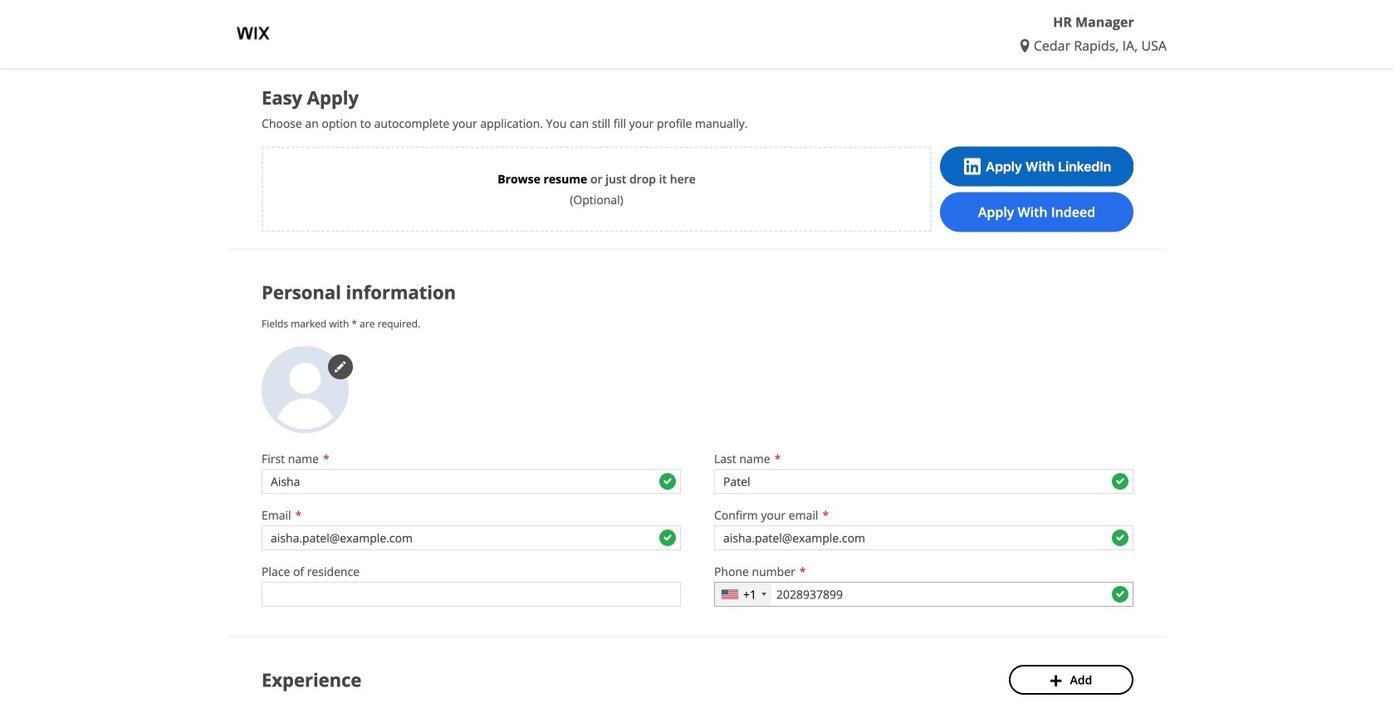 Task type: vqa. For each thing, say whether or not it's contained in the screenshot.
LinkedIn Logo
no



Task type: describe. For each thing, give the bounding box(es) containing it.
location image
[[1021, 39, 1034, 53]]



Task type: locate. For each thing, give the bounding box(es) containing it.
wix logo image
[[229, 8, 278, 58]]



